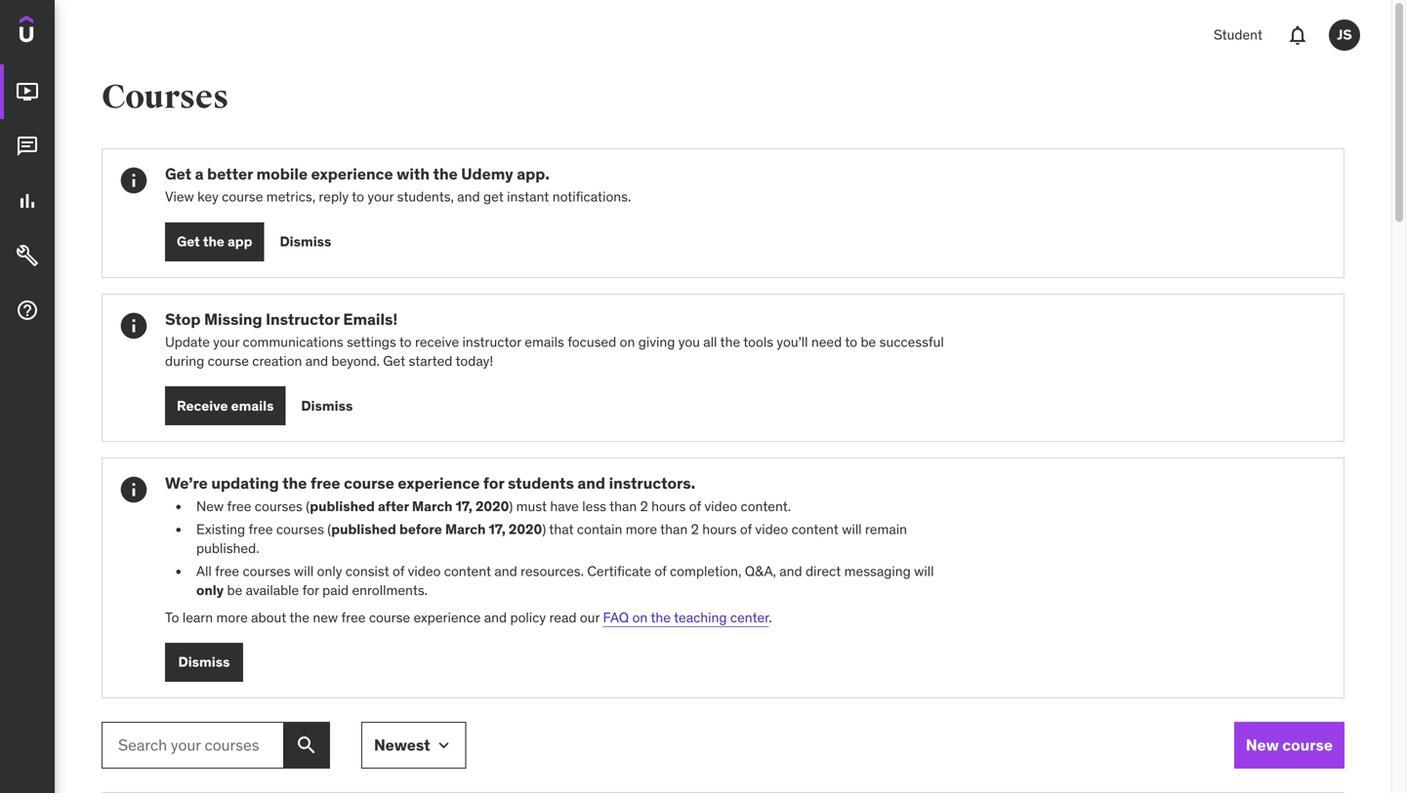 Task type: describe. For each thing, give the bounding box(es) containing it.
creation
[[252, 353, 302, 370]]

all
[[703, 333, 717, 351]]

get the app link
[[165, 222, 264, 261]]

focused
[[567, 333, 616, 351]]

0 horizontal spatial )
[[509, 498, 513, 515]]

successful
[[879, 333, 944, 351]]

must
[[516, 498, 547, 515]]

instructor
[[266, 309, 340, 329]]

published.
[[196, 540, 259, 558]]

( for published before march 17, 2020
[[327, 521, 331, 538]]

free up existing free courses ( published before march 17, 2020
[[311, 474, 340, 494]]

new for new course
[[1246, 736, 1279, 756]]

communications
[[243, 333, 343, 351]]

the inside get a better mobile experience with the udemy app. view key course metrics, reply to your students, and get instant notifications.
[[433, 164, 458, 184]]

beyond.
[[331, 353, 380, 370]]

2 horizontal spatial to
[[845, 333, 857, 351]]

enrollments.
[[352, 582, 428, 600]]

missing
[[204, 309, 262, 329]]

0 vertical spatial than
[[609, 498, 637, 515]]

students
[[508, 474, 574, 494]]

a
[[195, 164, 204, 184]]

small image
[[434, 736, 454, 756]]

before
[[399, 521, 442, 538]]

giving
[[638, 333, 675, 351]]

get inside "stop missing instructor emails! update your communications settings to receive instructor emails focused on giving you all the tools you'll need to be successful during course creation and beyond. get started today!"
[[383, 353, 405, 370]]

and left the policy
[[484, 609, 507, 627]]

) that contain more than 2 hours of video content will remain published.
[[196, 521, 907, 558]]

q&a,
[[745, 563, 776, 581]]

the right 'updating' at the left of the page
[[282, 474, 307, 494]]

receive emails
[[177, 397, 274, 415]]

march for after
[[412, 498, 453, 515]]

free for new free courses (
[[227, 498, 251, 515]]

have
[[550, 498, 579, 515]]

the left new
[[289, 609, 310, 627]]

courses for published before march 17, 2020
[[276, 521, 324, 538]]

3 medium image from the top
[[16, 244, 39, 268]]

contain
[[577, 521, 622, 538]]

udemy
[[461, 164, 513, 184]]

update
[[165, 333, 210, 351]]

dismiss for emails!
[[301, 397, 353, 415]]

get a better mobile experience with the udemy app. view key course metrics, reply to your students, and get instant notifications.
[[165, 164, 631, 206]]

settings
[[347, 333, 396, 351]]

and left resources. on the left bottom of page
[[494, 563, 517, 581]]

1 horizontal spatial only
[[317, 563, 342, 581]]

to
[[165, 609, 179, 627]]

certificate
[[587, 563, 651, 581]]

) inside ) that contain more than 2 hours of video content will remain published.
[[542, 521, 546, 538]]

march for before
[[445, 521, 486, 538]]

new free courses ( published after march 17, 2020 ) must have less than 2 hours of video content.
[[196, 498, 791, 515]]

instructor
[[462, 333, 521, 351]]

stop
[[165, 309, 201, 329]]

we're
[[165, 474, 208, 494]]

consist
[[345, 563, 389, 581]]

of inside ) that contain more than 2 hours of video content will remain published.
[[740, 521, 752, 538]]

started
[[409, 353, 452, 370]]

video inside "all free courses will only consist of video content and resources. certificate of completion, q&a, and direct messaging will only be available for paid enrollments."
[[408, 563, 441, 581]]

2 vertical spatial experience
[[413, 609, 481, 627]]

get for a
[[165, 164, 191, 184]]

receive
[[415, 333, 459, 351]]

js link
[[1321, 12, 1368, 59]]

to inside get a better mobile experience with the udemy app. view key course metrics, reply to your students, and get instant notifications.
[[352, 188, 364, 206]]

center
[[730, 609, 769, 627]]

paid
[[322, 582, 349, 600]]

new course button
[[1234, 722, 1344, 769]]

dismiss inside button
[[178, 654, 230, 671]]

the inside 'link'
[[203, 233, 224, 250]]

0 vertical spatial video
[[704, 498, 737, 515]]

existing
[[196, 521, 245, 538]]

your inside "stop missing instructor emails! update your communications settings to receive instructor emails focused on giving you all the tools you'll need to be successful during course creation and beyond. get started today!"
[[213, 333, 239, 351]]

dismiss for mobile
[[280, 233, 331, 250]]

video inside ) that contain more than 2 hours of video content will remain published.
[[755, 521, 788, 538]]

new for new free courses ( published after march 17, 2020 ) must have less than 2 hours of video content.
[[196, 498, 224, 515]]

today!
[[455, 353, 493, 370]]

reply
[[319, 188, 349, 206]]

get
[[483, 188, 504, 206]]

student
[[1214, 26, 1262, 44]]

course inside get a better mobile experience with the udemy app. view key course metrics, reply to your students, and get instant notifications.
[[222, 188, 263, 206]]

read
[[549, 609, 577, 627]]

you'll
[[777, 333, 808, 351]]

js
[[1337, 26, 1352, 44]]

better
[[207, 164, 253, 184]]

app
[[228, 233, 252, 250]]

notifications image
[[1286, 23, 1309, 47]]

all
[[196, 563, 212, 581]]

get for the
[[177, 233, 200, 250]]

of up enrollments. on the left
[[393, 563, 404, 581]]

mobile
[[256, 164, 308, 184]]

messaging
[[844, 563, 911, 581]]

during
[[165, 353, 204, 370]]

updating
[[211, 474, 279, 494]]

0 horizontal spatial only
[[196, 582, 224, 600]]

of right the certificate
[[655, 563, 666, 581]]

1 vertical spatial on
[[632, 609, 648, 627]]

and right the 'q&a,' on the right bottom of the page
[[779, 563, 802, 581]]

of down instructors.
[[689, 498, 701, 515]]

courses
[[102, 77, 229, 118]]

emails inside button
[[231, 397, 274, 415]]

your inside get a better mobile experience with the udemy app. view key course metrics, reply to your students, and get instant notifications.
[[367, 188, 394, 206]]

existing free courses ( published before march 17, 2020
[[196, 521, 542, 538]]

newest
[[374, 736, 430, 756]]

1 vertical spatial more
[[216, 609, 248, 627]]

our
[[580, 609, 600, 627]]



Task type: vqa. For each thing, say whether or not it's contained in the screenshot.
the Buy this course
no



Task type: locate. For each thing, give the bounding box(es) containing it.
march down new free courses ( published after march 17, 2020 ) must have less than 2 hours of video content.
[[445, 521, 486, 538]]

experience
[[311, 164, 393, 184], [398, 474, 480, 494], [413, 609, 481, 627]]

2 vertical spatial dismiss
[[178, 654, 230, 671]]

1 horizontal spatial hours
[[702, 521, 737, 538]]

newest button
[[361, 722, 466, 769]]

1 horizontal spatial be
[[861, 333, 876, 351]]

be inside "stop missing instructor emails! update your communications settings to receive instructor emails focused on giving you all the tools you'll need to be successful during course creation and beyond. get started today!"
[[861, 333, 876, 351]]

.
[[769, 609, 772, 627]]

1 medium image from the top
[[16, 80, 39, 104]]

than down instructors.
[[660, 521, 688, 538]]

0 vertical spatial (
[[306, 498, 310, 515]]

get down the 'settings'
[[383, 353, 405, 370]]

more inside ) that contain more than 2 hours of video content will remain published.
[[626, 521, 657, 538]]

to up started
[[399, 333, 412, 351]]

1 vertical spatial medium image
[[16, 299, 39, 322]]

be right need
[[861, 333, 876, 351]]

17, for published before march 17, 2020
[[489, 521, 506, 538]]

and down "communications" on the left top
[[305, 353, 328, 370]]

for left paid
[[302, 582, 319, 600]]

the right all
[[720, 333, 740, 351]]

student link
[[1202, 12, 1274, 59]]

0 vertical spatial only
[[317, 563, 342, 581]]

1 vertical spatial 2020
[[509, 521, 542, 538]]

your down the missing in the top of the page
[[213, 333, 239, 351]]

2 horizontal spatial video
[[755, 521, 788, 538]]

1 horizontal spatial for
[[483, 474, 504, 494]]

notifications.
[[552, 188, 631, 206]]

faq on the teaching center link
[[603, 609, 769, 627]]

Search your courses text field
[[102, 722, 283, 769]]

instructors.
[[609, 474, 695, 494]]

on
[[620, 333, 635, 351], [632, 609, 648, 627]]

will up available
[[294, 563, 314, 581]]

get down the "view"
[[177, 233, 200, 250]]

1 horizontal spatial to
[[399, 333, 412, 351]]

1 vertical spatial emails
[[231, 397, 274, 415]]

2 vertical spatial dismiss button
[[165, 643, 243, 682]]

dismiss button for mobile
[[280, 222, 331, 261]]

0 horizontal spatial video
[[408, 563, 441, 581]]

all free courses will only consist of video content and resources. certificate of completion, q&a, and direct messaging will only be available for paid enrollments.
[[196, 563, 934, 600]]

on right faq
[[632, 609, 648, 627]]

the
[[433, 164, 458, 184], [203, 233, 224, 250], [720, 333, 740, 351], [282, 474, 307, 494], [289, 609, 310, 627], [651, 609, 671, 627]]

experience up before
[[398, 474, 480, 494]]

dismiss down metrics,
[[280, 233, 331, 250]]

1 horizontal spatial 17,
[[489, 521, 506, 538]]

)
[[509, 498, 513, 515], [542, 521, 546, 538]]

0 horizontal spatial hours
[[651, 498, 686, 515]]

) left must
[[509, 498, 513, 515]]

emails left focused
[[525, 333, 564, 351]]

hours up completion,
[[702, 521, 737, 538]]

video down content. at bottom right
[[755, 521, 788, 538]]

0 vertical spatial hours
[[651, 498, 686, 515]]

dismiss button down the learn on the left of page
[[165, 643, 243, 682]]

0 vertical spatial more
[[626, 521, 657, 538]]

with
[[397, 164, 430, 184]]

students,
[[397, 188, 454, 206]]

content up to learn more about the new free course experience and policy read our faq on the teaching center .
[[444, 563, 491, 581]]

search image
[[295, 734, 318, 758]]

to learn more about the new free course experience and policy read our faq on the teaching center .
[[165, 609, 772, 627]]

1 vertical spatial (
[[327, 521, 331, 538]]

march down we're updating the free course experience for students and instructors.
[[412, 498, 453, 515]]

will
[[842, 521, 862, 538], [294, 563, 314, 581], [914, 563, 934, 581]]

0 horizontal spatial emails
[[231, 397, 274, 415]]

0 vertical spatial content
[[791, 521, 839, 538]]

content inside "all free courses will only consist of video content and resources. certificate of completion, q&a, and direct messaging will only be available for paid enrollments."
[[444, 563, 491, 581]]

0 vertical spatial dismiss
[[280, 233, 331, 250]]

0 vertical spatial medium image
[[16, 80, 39, 104]]

than right the less at the bottom left of page
[[609, 498, 637, 515]]

(
[[306, 498, 310, 515], [327, 521, 331, 538]]

stop missing instructor emails! update your communications settings to receive instructor emails focused on giving you all the tools you'll need to be successful during course creation and beyond. get started today!
[[165, 309, 944, 370]]

( up existing free courses ( published before march 17, 2020
[[306, 498, 310, 515]]

1 horizontal spatial emails
[[525, 333, 564, 351]]

0 horizontal spatial content
[[444, 563, 491, 581]]

1 vertical spatial new
[[1246, 736, 1279, 756]]

1 vertical spatial 17,
[[489, 521, 506, 538]]

17, down we're updating the free course experience for students and instructors.
[[456, 498, 472, 515]]

receive emails button
[[165, 387, 286, 426]]

experience up reply
[[311, 164, 393, 184]]

on inside "stop missing instructor emails! update your communications settings to receive instructor emails focused on giving you all the tools you'll need to be successful during course creation and beyond. get started today!"
[[620, 333, 635, 351]]

content inside ) that contain more than 2 hours of video content will remain published.
[[791, 521, 839, 538]]

1 vertical spatial hours
[[702, 521, 737, 538]]

be
[[861, 333, 876, 351], [227, 582, 242, 600]]

0 vertical spatial for
[[483, 474, 504, 494]]

2020 for published after march 17, 2020
[[476, 498, 509, 515]]

new
[[196, 498, 224, 515], [1246, 736, 1279, 756]]

dismiss button down metrics,
[[280, 222, 331, 261]]

view
[[165, 188, 194, 206]]

0 horizontal spatial will
[[294, 563, 314, 581]]

courses
[[255, 498, 303, 515], [276, 521, 324, 538], [243, 563, 291, 581]]

2 vertical spatial get
[[383, 353, 405, 370]]

0 vertical spatial )
[[509, 498, 513, 515]]

experience down enrollments. on the left
[[413, 609, 481, 627]]

0 vertical spatial on
[[620, 333, 635, 351]]

instant
[[507, 188, 549, 206]]

0 vertical spatial dismiss button
[[280, 222, 331, 261]]

medium image
[[16, 135, 39, 158], [16, 299, 39, 322]]

0 horizontal spatial your
[[213, 333, 239, 351]]

0 horizontal spatial be
[[227, 582, 242, 600]]

udemy image
[[20, 16, 108, 49]]

hours
[[651, 498, 686, 515], [702, 521, 737, 538]]

to right reply
[[352, 188, 364, 206]]

for up new free courses ( published after march 17, 2020 ) must have less than 2 hours of video content.
[[483, 474, 504, 494]]

courses for only
[[243, 563, 291, 581]]

2 vertical spatial courses
[[243, 563, 291, 581]]

video left content. at bottom right
[[704, 498, 737, 515]]

17,
[[456, 498, 472, 515], [489, 521, 506, 538]]

dismiss down the learn on the left of page
[[178, 654, 230, 671]]

receive
[[177, 397, 228, 415]]

free down 'updating' at the left of the page
[[227, 498, 251, 515]]

direct
[[806, 563, 841, 581]]

key
[[197, 188, 219, 206]]

0 vertical spatial 2
[[640, 498, 648, 515]]

the inside "stop missing instructor emails! update your communications settings to receive instructor emails focused on giving you all the tools you'll need to be successful during course creation and beyond. get started today!"
[[720, 333, 740, 351]]

available
[[246, 582, 299, 600]]

free down published.
[[215, 563, 239, 581]]

less
[[582, 498, 606, 515]]

content up direct
[[791, 521, 839, 538]]

0 horizontal spatial new
[[196, 498, 224, 515]]

march
[[412, 498, 453, 515], [445, 521, 486, 538]]

1 horizontal spatial video
[[704, 498, 737, 515]]

0 vertical spatial published
[[310, 498, 375, 515]]

courses for published after march 17, 2020
[[255, 498, 303, 515]]

faq
[[603, 609, 629, 627]]

1 vertical spatial dismiss button
[[301, 387, 353, 426]]

published down after
[[331, 521, 396, 538]]

1 horizontal spatial (
[[327, 521, 331, 538]]

2020 down must
[[509, 521, 542, 538]]

remain
[[865, 521, 907, 538]]

on left 'giving'
[[620, 333, 635, 351]]

will inside ) that contain more than 2 hours of video content will remain published.
[[842, 521, 862, 538]]

0 vertical spatial march
[[412, 498, 453, 515]]

0 horizontal spatial more
[[216, 609, 248, 627]]

1 medium image from the top
[[16, 135, 39, 158]]

0 vertical spatial courses
[[255, 498, 303, 515]]

17, down new free courses ( published after march 17, 2020 ) must have less than 2 hours of video content.
[[489, 521, 506, 538]]

and left get
[[457, 188, 480, 206]]

be left available
[[227, 582, 242, 600]]

new inside new course button
[[1246, 736, 1279, 756]]

2 vertical spatial video
[[408, 563, 441, 581]]

we're updating the free course experience for students and instructors.
[[165, 474, 695, 494]]

dismiss button for emails!
[[301, 387, 353, 426]]

will right messaging
[[914, 563, 934, 581]]

emails right receive
[[231, 397, 274, 415]]

1 horizontal spatial content
[[791, 521, 839, 538]]

new course
[[1246, 736, 1333, 756]]

0 horizontal spatial for
[[302, 582, 319, 600]]

( for published after march 17, 2020
[[306, 498, 310, 515]]

( up paid
[[327, 521, 331, 538]]

for
[[483, 474, 504, 494], [302, 582, 319, 600]]

metrics,
[[266, 188, 315, 206]]

video
[[704, 498, 737, 515], [755, 521, 788, 538], [408, 563, 441, 581]]

1 vertical spatial march
[[445, 521, 486, 538]]

content.
[[741, 498, 791, 515]]

2020 for published before march 17, 2020
[[509, 521, 542, 538]]

0 vertical spatial experience
[[311, 164, 393, 184]]

new
[[313, 609, 338, 627]]

emails inside "stop missing instructor emails! update your communications settings to receive instructor emails focused on giving you all the tools you'll need to be successful during course creation and beyond. get started today!"
[[525, 333, 564, 351]]

that
[[549, 521, 574, 538]]

0 vertical spatial medium image
[[16, 135, 39, 158]]

0 vertical spatial emails
[[525, 333, 564, 351]]

be inside "all free courses will only consist of video content and resources. certificate of completion, q&a, and direct messaging will only be available for paid enrollments."
[[227, 582, 242, 600]]

emails!
[[343, 309, 398, 329]]

and inside get a better mobile experience with the udemy app. view key course metrics, reply to your students, and get instant notifications.
[[457, 188, 480, 206]]

and up the less at the bottom left of page
[[577, 474, 605, 494]]

1 horizontal spatial 2
[[691, 521, 699, 538]]

courses inside "all free courses will only consist of video content and resources. certificate of completion, q&a, and direct messaging will only be available for paid enrollments."
[[243, 563, 291, 581]]

0 horizontal spatial 2
[[640, 498, 648, 515]]

your left "students,"
[[367, 188, 394, 206]]

free inside "all free courses will only consist of video content and resources. certificate of completion, q&a, and direct messaging will only be available for paid enrollments."
[[215, 563, 239, 581]]

to right need
[[845, 333, 857, 351]]

course inside button
[[1282, 736, 1333, 756]]

the left app
[[203, 233, 224, 250]]

only down all
[[196, 582, 224, 600]]

and
[[457, 188, 480, 206], [305, 353, 328, 370], [577, 474, 605, 494], [494, 563, 517, 581], [779, 563, 802, 581], [484, 609, 507, 627]]

free for all free courses will only consist of video content and resources. certificate of completion, q&a, and direct messaging will
[[215, 563, 239, 581]]

0 vertical spatial your
[[367, 188, 394, 206]]

published
[[310, 498, 375, 515], [331, 521, 396, 538]]

after
[[378, 498, 409, 515]]

2020
[[476, 498, 509, 515], [509, 521, 542, 538]]

free up published.
[[248, 521, 273, 538]]

app.
[[517, 164, 550, 184]]

1 vertical spatial )
[[542, 521, 546, 538]]

than
[[609, 498, 637, 515], [660, 521, 688, 538]]

2 medium image from the top
[[16, 299, 39, 322]]

0 horizontal spatial to
[[352, 188, 364, 206]]

you
[[678, 333, 700, 351]]

hours inside ) that contain more than 2 hours of video content will remain published.
[[702, 521, 737, 538]]

dismiss down beyond.
[[301, 397, 353, 415]]

get the app
[[177, 233, 252, 250]]

1 vertical spatial get
[[177, 233, 200, 250]]

1 vertical spatial courses
[[276, 521, 324, 538]]

1 vertical spatial published
[[331, 521, 396, 538]]

2 horizontal spatial will
[[914, 563, 934, 581]]

for inside "all free courses will only consist of video content and resources. certificate of completion, q&a, and direct messaging will only be available for paid enrollments."
[[302, 582, 319, 600]]

video up enrollments. on the left
[[408, 563, 441, 581]]

get inside get a better mobile experience with the udemy app. view key course metrics, reply to your students, and get instant notifications.
[[165, 164, 191, 184]]

tools
[[743, 333, 773, 351]]

the up "students,"
[[433, 164, 458, 184]]

and inside "stop missing instructor emails! update your communications settings to receive instructor emails focused on giving you all the tools you'll need to be successful during course creation and beyond. get started today!"
[[305, 353, 328, 370]]

0 vertical spatial new
[[196, 498, 224, 515]]

the left teaching
[[651, 609, 671, 627]]

published for existing free courses (
[[331, 521, 396, 538]]

dismiss button down beyond.
[[301, 387, 353, 426]]

than inside ) that contain more than 2 hours of video content will remain published.
[[660, 521, 688, 538]]

1 vertical spatial than
[[660, 521, 688, 538]]

get left a
[[165, 164, 191, 184]]

will left remain
[[842, 521, 862, 538]]

0 vertical spatial get
[[165, 164, 191, 184]]

2020 left must
[[476, 498, 509, 515]]

1 vertical spatial dismiss
[[301, 397, 353, 415]]

more
[[626, 521, 657, 538], [216, 609, 248, 627]]

1 vertical spatial 2
[[691, 521, 699, 538]]

1 horizontal spatial )
[[542, 521, 546, 538]]

0 vertical spatial be
[[861, 333, 876, 351]]

2 vertical spatial medium image
[[16, 244, 39, 268]]

0 horizontal spatial (
[[306, 498, 310, 515]]

published for new free courses (
[[310, 498, 375, 515]]

1 vertical spatial be
[[227, 582, 242, 600]]

1 vertical spatial content
[[444, 563, 491, 581]]

teaching
[[674, 609, 727, 627]]

more right contain
[[626, 521, 657, 538]]

1 vertical spatial your
[[213, 333, 239, 351]]

resources.
[[521, 563, 584, 581]]

0 horizontal spatial than
[[609, 498, 637, 515]]

free for existing free courses (
[[248, 521, 273, 538]]

0 horizontal spatial 17,
[[456, 498, 472, 515]]

17, for published after march 17, 2020
[[456, 498, 472, 515]]

medium image
[[16, 80, 39, 104], [16, 190, 39, 213], [16, 244, 39, 268]]

2 medium image from the top
[[16, 190, 39, 213]]

1 vertical spatial only
[[196, 582, 224, 600]]

0 vertical spatial 17,
[[456, 498, 472, 515]]

about
[[251, 609, 286, 627]]

experience inside get a better mobile experience with the udemy app. view key course metrics, reply to your students, and get instant notifications.
[[311, 164, 393, 184]]

only
[[317, 563, 342, 581], [196, 582, 224, 600]]

2 down instructors.
[[640, 498, 648, 515]]

free right new
[[341, 609, 366, 627]]

2 inside ) that contain more than 2 hours of video content will remain published.
[[691, 521, 699, 538]]

completion,
[[670, 563, 741, 581]]

of
[[689, 498, 701, 515], [740, 521, 752, 538], [393, 563, 404, 581], [655, 563, 666, 581]]

0 vertical spatial 2020
[[476, 498, 509, 515]]

dismiss button
[[280, 222, 331, 261], [301, 387, 353, 426], [165, 643, 243, 682]]

only up paid
[[317, 563, 342, 581]]

1 horizontal spatial will
[[842, 521, 862, 538]]

learn
[[182, 609, 213, 627]]

policy
[[510, 609, 546, 627]]

1 horizontal spatial than
[[660, 521, 688, 538]]

1 horizontal spatial new
[[1246, 736, 1279, 756]]

of down content. at bottom right
[[740, 521, 752, 538]]

1 horizontal spatial more
[[626, 521, 657, 538]]

1 vertical spatial experience
[[398, 474, 480, 494]]

1 vertical spatial video
[[755, 521, 788, 538]]

2
[[640, 498, 648, 515], [691, 521, 699, 538]]

hours down instructors.
[[651, 498, 686, 515]]

course inside "stop missing instructor emails! update your communications settings to receive instructor emails focused on giving you all the tools you'll need to be successful during course creation and beyond. get started today!"
[[208, 353, 249, 370]]

get inside 'link'
[[177, 233, 200, 250]]

1 vertical spatial medium image
[[16, 190, 39, 213]]

need
[[811, 333, 842, 351]]

more right the learn on the left of page
[[216, 609, 248, 627]]

published up existing free courses ( published before march 17, 2020
[[310, 498, 375, 515]]

emails
[[525, 333, 564, 351], [231, 397, 274, 415]]

to
[[352, 188, 364, 206], [399, 333, 412, 351], [845, 333, 857, 351]]

1 vertical spatial for
[[302, 582, 319, 600]]

2 up completion,
[[691, 521, 699, 538]]

1 horizontal spatial your
[[367, 188, 394, 206]]

) left the that
[[542, 521, 546, 538]]



